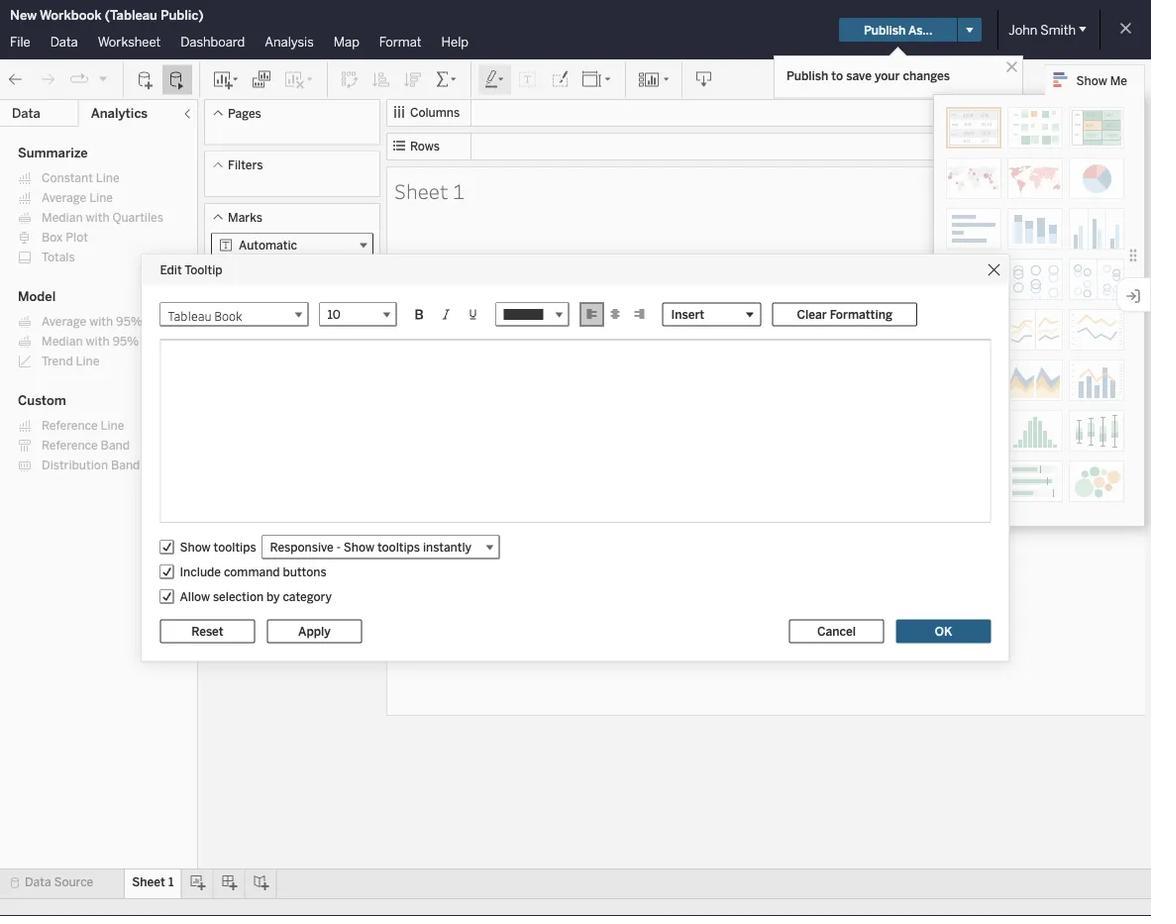 Task type: describe. For each thing, give the bounding box(es) containing it.
0 horizontal spatial sheet 1
[[132, 875, 174, 890]]

format workbook image
[[550, 70, 570, 90]]

dashboard
[[181, 34, 245, 50]]

me
[[1110, 73, 1128, 87]]

allow
[[180, 590, 210, 604]]

show me
[[1077, 73, 1128, 87]]

tooltips
[[214, 540, 256, 554]]

marks
[[228, 210, 262, 224]]

publish as... button
[[839, 18, 957, 42]]

line for average line
[[89, 191, 113, 205]]

1 horizontal spatial 1
[[453, 177, 465, 204]]

(tableau
[[105, 7, 157, 23]]

constant line
[[42, 171, 120, 185]]

box plot
[[42, 230, 88, 245]]

include command buttons
[[180, 565, 327, 579]]

buttons
[[283, 565, 327, 579]]

save
[[847, 68, 872, 83]]

median for median with quartiles
[[42, 211, 83, 225]]

band for distribution band
[[111, 458, 140, 473]]

1 horizontal spatial sheet 1
[[394, 177, 465, 204]]

collapse image
[[181, 108, 193, 120]]

model
[[18, 289, 56, 305]]

with for median with quartiles
[[86, 211, 110, 225]]

custom
[[18, 393, 66, 409]]

constant
[[42, 171, 93, 185]]

new worksheet image
[[212, 70, 240, 90]]

new data source image
[[136, 70, 156, 90]]

box
[[42, 230, 63, 245]]

1 vertical spatial data
[[12, 106, 40, 121]]

publish for publish as...
[[864, 23, 906, 37]]

with for average with 95% ci
[[89, 315, 113, 329]]

sort descending image
[[403, 70, 423, 90]]

95% for average with 95% ci
[[116, 315, 143, 329]]

show for show tooltips
[[180, 540, 211, 554]]

your
[[875, 68, 900, 83]]

command
[[224, 565, 280, 579]]

include
[[180, 565, 221, 579]]

clear
[[797, 307, 827, 322]]

totals
[[42, 250, 75, 265]]

close image
[[1003, 57, 1022, 76]]

trend
[[42, 354, 73, 369]]

median with quartiles
[[42, 211, 163, 225]]

publish for publish to save your changes
[[787, 68, 829, 83]]

pages
[[228, 106, 261, 120]]

median for median with 95% ci
[[42, 334, 83, 349]]

reference line
[[42, 419, 124, 433]]

tooltip
[[185, 263, 223, 277]]

line for reference line
[[101, 419, 124, 433]]

by
[[267, 590, 280, 604]]

ok button
[[896, 620, 991, 644]]

publish to save your changes
[[787, 68, 950, 83]]

formatting
[[830, 307, 893, 322]]

text
[[338, 292, 359, 306]]

size
[[282, 292, 303, 306]]

distribution band
[[42, 458, 140, 473]]

show me button
[[1045, 64, 1146, 95]]

show/hide cards image
[[638, 70, 670, 90]]

public)
[[161, 7, 203, 23]]

as...
[[909, 23, 933, 37]]

average line
[[42, 191, 113, 205]]

map
[[334, 34, 360, 50]]

edit
[[160, 263, 182, 277]]

show tooltips
[[180, 540, 256, 554]]

distribution
[[42, 458, 108, 473]]

edit tooltip
[[160, 263, 223, 277]]

median with 95% ci
[[42, 334, 154, 349]]

ci for average with 95% ci
[[146, 315, 158, 329]]

rows
[[410, 139, 440, 154]]

reference for reference band
[[42, 438, 98, 453]]

filters
[[228, 158, 263, 172]]

worksheet
[[98, 34, 161, 50]]

analytics
[[91, 106, 148, 121]]

workbook
[[40, 7, 102, 23]]



Task type: locate. For each thing, give the bounding box(es) containing it.
data down workbook
[[50, 34, 78, 50]]

0 vertical spatial average
[[42, 191, 86, 205]]

1 median from the top
[[42, 211, 83, 225]]

0 vertical spatial reference
[[42, 419, 98, 433]]

data
[[50, 34, 78, 50], [12, 106, 40, 121], [25, 875, 51, 890]]

reset
[[192, 625, 224, 639]]

band for reference band
[[101, 438, 130, 453]]

0 horizontal spatial 1
[[168, 875, 174, 890]]

smith
[[1041, 22, 1076, 38]]

show for show me
[[1077, 73, 1108, 87]]

sheet right source
[[132, 875, 165, 890]]

duplicate image
[[252, 70, 272, 90]]

1 down the columns
[[453, 177, 465, 204]]

1 vertical spatial median
[[42, 334, 83, 349]]

1 horizontal spatial sheet
[[394, 177, 449, 204]]

line for trend line
[[76, 354, 100, 369]]

sheet down rows
[[394, 177, 449, 204]]

cancel button
[[789, 620, 884, 644]]

line up average line
[[96, 171, 120, 185]]

publish left as...
[[864, 23, 906, 37]]

publish inside button
[[864, 23, 906, 37]]

with
[[86, 211, 110, 225], [89, 315, 113, 329], [86, 334, 110, 349]]

plot
[[66, 230, 88, 245]]

data source
[[25, 875, 93, 890]]

median up the trend
[[42, 334, 83, 349]]

summarize
[[18, 145, 88, 161]]

ci up median with 95% ci
[[146, 315, 158, 329]]

0 vertical spatial ci
[[146, 315, 158, 329]]

1 vertical spatial sheet 1
[[132, 875, 174, 890]]

clear formatting
[[797, 307, 893, 322]]

average
[[42, 191, 86, 205], [42, 315, 86, 329]]

allow selection by category
[[180, 590, 332, 604]]

0 vertical spatial 1
[[453, 177, 465, 204]]

to
[[832, 68, 844, 83]]

apply button
[[267, 620, 362, 644]]

median
[[42, 211, 83, 225], [42, 334, 83, 349]]

totals image
[[435, 70, 459, 90]]

replay animation image
[[97, 73, 109, 84]]

1 vertical spatial publish
[[787, 68, 829, 83]]

band up distribution band
[[101, 438, 130, 453]]

0 vertical spatial sheet 1
[[394, 177, 465, 204]]

highlight image
[[484, 70, 506, 90]]

1 right source
[[168, 875, 174, 890]]

1 reference from the top
[[42, 419, 98, 433]]

1 vertical spatial ci
[[142, 334, 154, 349]]

file
[[10, 34, 30, 50]]

color
[[222, 292, 250, 306]]

quartiles
[[112, 211, 163, 225]]

95% up median with 95% ci
[[116, 315, 143, 329]]

horizontal alignment control element
[[580, 303, 652, 327]]

0 vertical spatial band
[[101, 438, 130, 453]]

average down constant
[[42, 191, 86, 205]]

1 horizontal spatial show
[[1077, 73, 1108, 87]]

clear formatting button
[[772, 303, 918, 327]]

help
[[442, 34, 469, 50]]

with for median with 95% ci
[[86, 334, 110, 349]]

sheet 1
[[394, 177, 465, 204], [132, 875, 174, 890]]

1
[[453, 177, 465, 204], [168, 875, 174, 890]]

ok
[[935, 625, 953, 639]]

reset button
[[160, 620, 255, 644]]

average with 95% ci
[[42, 315, 158, 329]]

1 vertical spatial 1
[[168, 875, 174, 890]]

sort ascending image
[[372, 70, 391, 90]]

new
[[10, 7, 37, 23]]

columns
[[410, 106, 460, 120]]

1 vertical spatial 95%
[[112, 334, 139, 349]]

publish left to
[[787, 68, 829, 83]]

with down average line
[[86, 211, 110, 225]]

analysis
[[265, 34, 314, 50]]

redo image
[[38, 70, 57, 90]]

with up median with 95% ci
[[89, 315, 113, 329]]

2 average from the top
[[42, 315, 86, 329]]

show up include at the left
[[180, 540, 211, 554]]

show inside edit tooltip dialog
[[180, 540, 211, 554]]

average for average line
[[42, 191, 86, 205]]

replay animation image
[[69, 70, 89, 89]]

1 horizontal spatial publish
[[864, 23, 906, 37]]

0 horizontal spatial show
[[180, 540, 211, 554]]

reference band
[[42, 438, 130, 453]]

ci
[[146, 315, 158, 329], [142, 334, 154, 349]]

2 vertical spatial with
[[86, 334, 110, 349]]

0 vertical spatial with
[[86, 211, 110, 225]]

edit tooltip dialog
[[142, 255, 1009, 661]]

ci for median with 95% ci
[[142, 334, 154, 349]]

reference up distribution
[[42, 438, 98, 453]]

1 vertical spatial average
[[42, 315, 86, 329]]

band
[[101, 438, 130, 453], [111, 458, 140, 473]]

selection
[[213, 590, 264, 604]]

show left me
[[1077, 73, 1108, 87]]

resume auto updates image
[[167, 70, 187, 90]]

reference up reference band
[[42, 419, 98, 433]]

line for constant line
[[96, 171, 120, 185]]

1 vertical spatial sheet
[[132, 875, 165, 890]]

95% for median with 95% ci
[[112, 334, 139, 349]]

sheet
[[394, 177, 449, 204], [132, 875, 165, 890]]

sheet 1 down rows
[[394, 177, 465, 204]]

1 vertical spatial band
[[111, 458, 140, 473]]

john
[[1009, 22, 1038, 38]]

sheet 1 right source
[[132, 875, 174, 890]]

format
[[379, 34, 422, 50]]

show labels image
[[518, 70, 538, 90]]

1 vertical spatial with
[[89, 315, 113, 329]]

2 vertical spatial data
[[25, 875, 51, 890]]

ci down 'average with 95% ci'
[[142, 334, 154, 349]]

line
[[96, 171, 120, 185], [89, 191, 113, 205], [76, 354, 100, 369], [101, 419, 124, 433]]

source
[[54, 875, 93, 890]]

0 vertical spatial 95%
[[116, 315, 143, 329]]

swap rows and columns image
[[340, 70, 360, 90]]

1 vertical spatial reference
[[42, 438, 98, 453]]

line up reference band
[[101, 419, 124, 433]]

reference for reference line
[[42, 419, 98, 433]]

1 average from the top
[[42, 191, 86, 205]]

0 vertical spatial data
[[50, 34, 78, 50]]

show inside button
[[1077, 73, 1108, 87]]

average for average with 95% ci
[[42, 315, 86, 329]]

download image
[[695, 70, 714, 90]]

reference
[[42, 419, 98, 433], [42, 438, 98, 453]]

95%
[[116, 315, 143, 329], [112, 334, 139, 349]]

john smith
[[1009, 22, 1076, 38]]

apply
[[298, 625, 331, 639]]

2 reference from the top
[[42, 438, 98, 453]]

publish
[[864, 23, 906, 37], [787, 68, 829, 83]]

new workbook (tableau public)
[[10, 7, 203, 23]]

95% down 'average with 95% ci'
[[112, 334, 139, 349]]

2 median from the top
[[42, 334, 83, 349]]

show
[[1077, 73, 1108, 87], [180, 540, 211, 554]]

line down median with 95% ci
[[76, 354, 100, 369]]

0 horizontal spatial publish
[[787, 68, 829, 83]]

category
[[283, 590, 332, 604]]

trend line
[[42, 354, 100, 369]]

data left source
[[25, 875, 51, 890]]

0 horizontal spatial sheet
[[132, 875, 165, 890]]

median up the box plot
[[42, 211, 83, 225]]

band down reference band
[[111, 458, 140, 473]]

1 vertical spatial show
[[180, 540, 211, 554]]

data down the undo icon
[[12, 106, 40, 121]]

fit image
[[582, 70, 613, 90]]

0 vertical spatial publish
[[864, 23, 906, 37]]

changes
[[903, 68, 950, 83]]

undo image
[[6, 70, 26, 90]]

line up median with quartiles
[[89, 191, 113, 205]]

clear sheet image
[[283, 70, 315, 90]]

with down 'average with 95% ci'
[[86, 334, 110, 349]]

0 vertical spatial sheet
[[394, 177, 449, 204]]

cancel
[[817, 625, 856, 639]]

0 vertical spatial median
[[42, 211, 83, 225]]

0 vertical spatial show
[[1077, 73, 1108, 87]]

publish as...
[[864, 23, 933, 37]]

average down model
[[42, 315, 86, 329]]



Task type: vqa. For each thing, say whether or not it's contained in the screenshot.
save
yes



